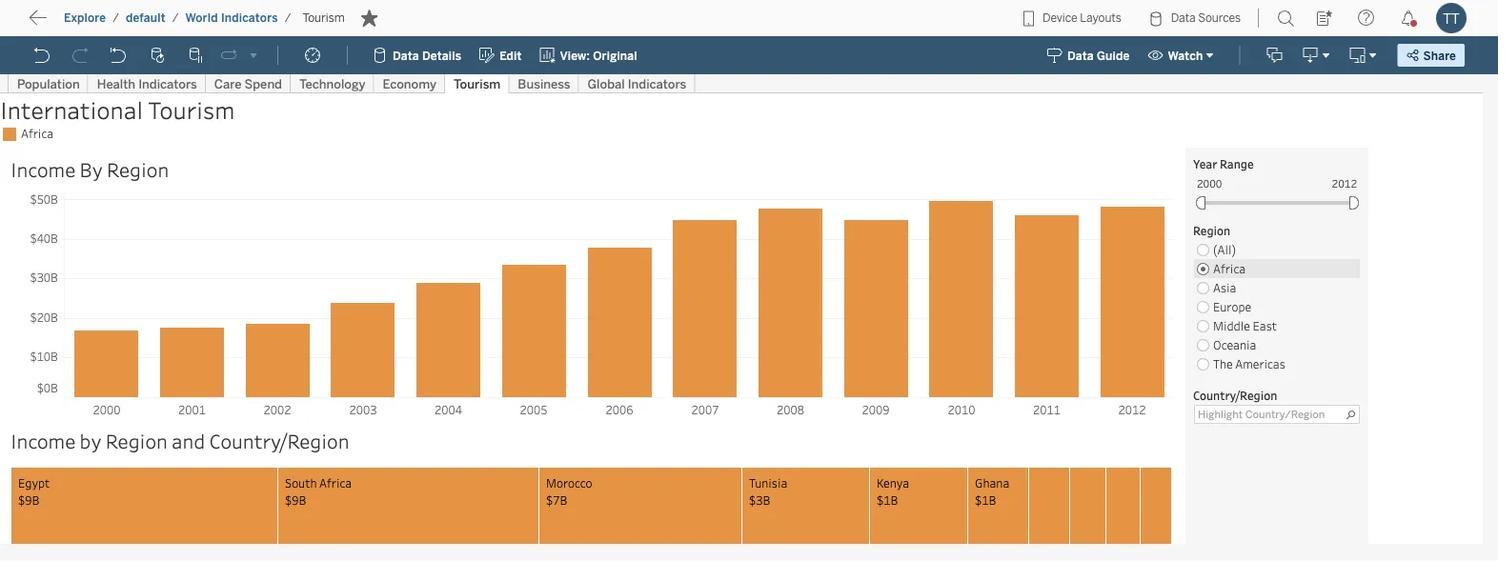 Task type: vqa. For each thing, say whether or not it's contained in the screenshot.
EXPLORE on the left top
yes



Task type: locate. For each thing, give the bounding box(es) containing it.
/ left tourism
[[285, 11, 291, 25]]

2 / from the left
[[172, 11, 179, 25]]

default link
[[125, 10, 167, 26]]

1 / from the left
[[113, 11, 119, 25]]

explore
[[64, 11, 106, 25]]

/
[[113, 11, 119, 25], [172, 11, 179, 25], [285, 11, 291, 25]]

/ right to at the left of page
[[113, 11, 119, 25]]

to
[[86, 15, 101, 33]]

/ left "world"
[[172, 11, 179, 25]]

explore link
[[63, 10, 107, 26]]

world
[[185, 11, 218, 25]]

skip to content link
[[46, 11, 194, 37]]

2 horizontal spatial /
[[285, 11, 291, 25]]

skip
[[50, 15, 82, 33]]

0 horizontal spatial /
[[113, 11, 119, 25]]

1 horizontal spatial /
[[172, 11, 179, 25]]

default
[[126, 11, 166, 25]]



Task type: describe. For each thing, give the bounding box(es) containing it.
tourism element
[[297, 11, 351, 25]]

world indicators link
[[184, 10, 279, 26]]

3 / from the left
[[285, 11, 291, 25]]

skip to content
[[50, 15, 164, 33]]

content
[[105, 15, 164, 33]]

explore / default / world indicators /
[[64, 11, 291, 25]]

tourism
[[303, 11, 345, 25]]

indicators
[[221, 11, 278, 25]]



